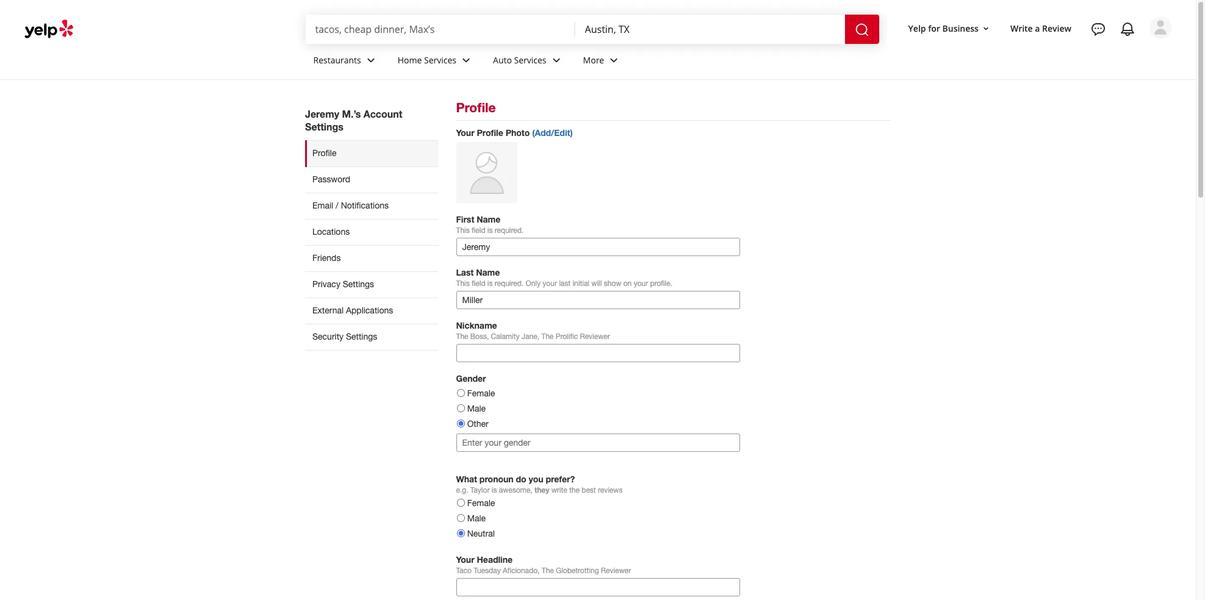 Task type: describe. For each thing, give the bounding box(es) containing it.
write
[[552, 487, 568, 495]]

profile link
[[305, 140, 438, 167]]

calamity
[[491, 333, 520, 341]]

your for your profile photo (add/edit)
[[456, 128, 475, 138]]

the left boss,
[[456, 333, 469, 341]]

male for 2nd male radio from the bottom
[[467, 404, 486, 414]]

do
[[516, 474, 527, 485]]

none field near
[[585, 23, 835, 36]]

external applications
[[313, 306, 393, 316]]

field for first
[[472, 226, 486, 235]]

services for home services
[[424, 54, 457, 66]]

what pronoun do you prefer? e.g. taylor is awesome, they write the best reviews
[[456, 474, 623, 495]]

name for last
[[476, 267, 500, 278]]

Your Headline text field
[[456, 579, 740, 597]]

applications
[[346, 306, 393, 316]]

home services
[[398, 54, 457, 66]]

prolific
[[556, 333, 578, 341]]

write a review link
[[1006, 17, 1077, 39]]

Neutral radio
[[457, 530, 465, 538]]

you
[[529, 474, 544, 485]]

first name this field is required.
[[456, 214, 524, 235]]

search image
[[855, 22, 870, 37]]

auto services link
[[484, 44, 574, 79]]

the for headline
[[542, 567, 554, 576]]

Other radio
[[457, 420, 465, 428]]

jeremy m.'s account settings
[[305, 108, 403, 132]]

restaurants link
[[304, 44, 388, 79]]

settings for security
[[346, 332, 377, 342]]

home services link
[[388, 44, 484, 79]]

settings inside jeremy m.'s account settings
[[305, 121, 344, 132]]

Last Name text field
[[456, 291, 740, 310]]

account
[[364, 108, 403, 120]]

last
[[456, 267, 474, 278]]

privacy settings
[[313, 280, 374, 289]]

more link
[[574, 44, 631, 79]]

boss,
[[471, 333, 489, 341]]

is for last
[[488, 280, 493, 288]]

/
[[336, 201, 339, 211]]

only
[[526, 280, 541, 288]]

services for auto services
[[514, 54, 547, 66]]

yelp for business
[[909, 22, 979, 34]]

reviews
[[598, 487, 623, 495]]

security settings
[[313, 332, 377, 342]]

2 female radio from the top
[[457, 499, 465, 507]]

best
[[582, 487, 596, 495]]

male for 2nd male radio from the top
[[467, 514, 486, 524]]

is inside what pronoun do you prefer? e.g. taylor is awesome, they write the best reviews
[[492, 487, 497, 495]]

restaurants
[[313, 54, 361, 66]]

your profile photo (add/edit)
[[456, 128, 573, 138]]

external
[[313, 306, 344, 316]]

auto
[[493, 54, 512, 66]]

profile inside profile link
[[313, 148, 337, 158]]

write a review
[[1011, 22, 1072, 34]]

tuesday
[[474, 567, 501, 576]]

24 chevron down v2 image for more
[[607, 53, 622, 68]]

photo
[[506, 128, 530, 138]]

what
[[456, 474, 477, 485]]

a
[[1036, 22, 1040, 34]]

reviewer for headline
[[601, 567, 631, 576]]

required. for last
[[495, 280, 524, 288]]

(add/edit) link
[[532, 128, 573, 138]]

yelp for business button
[[904, 17, 996, 39]]

settings for privacy
[[343, 280, 374, 289]]

this for first
[[456, 226, 470, 235]]

on
[[624, 280, 632, 288]]

user actions element
[[899, 15, 1189, 90]]

privacy
[[313, 280, 341, 289]]

profile.
[[650, 280, 673, 288]]

password
[[313, 175, 350, 184]]

pronoun
[[480, 474, 514, 485]]

required. for first
[[495, 226, 524, 235]]

m.'s
[[342, 108, 361, 120]]

awesome,
[[499, 487, 533, 495]]

show
[[604, 280, 622, 288]]

home
[[398, 54, 422, 66]]

1 male radio from the top
[[457, 405, 465, 413]]

jeremy m. image
[[1150, 16, 1172, 38]]

your headline taco tuesday aficionado, the globetrotting reviewer
[[456, 555, 631, 576]]

last name this field is required. only your last initial will show on your profile.
[[456, 267, 673, 288]]

notifications
[[341, 201, 389, 211]]

review
[[1043, 22, 1072, 34]]

privacy settings link
[[305, 272, 438, 298]]

the for the
[[542, 333, 554, 341]]

(add/edit)
[[532, 128, 573, 138]]

Nickname text field
[[456, 344, 740, 363]]



Task type: vqa. For each thing, say whether or not it's contained in the screenshot.
Full menu
no



Task type: locate. For each thing, give the bounding box(es) containing it.
is
[[488, 226, 493, 235], [488, 280, 493, 288], [492, 487, 497, 495]]

0 horizontal spatial none field
[[315, 23, 566, 36]]

business categories element
[[304, 44, 1172, 79]]

reviewer up nickname 'text field'
[[580, 333, 610, 341]]

email / notifications
[[313, 201, 389, 211]]

0 vertical spatial field
[[472, 226, 486, 235]]

24 chevron down v2 image inside home services link
[[459, 53, 474, 68]]

Male radio
[[457, 405, 465, 413], [457, 515, 465, 523]]

0 vertical spatial this
[[456, 226, 470, 235]]

profile up your profile photo (add/edit)
[[456, 100, 496, 115]]

required. inside the last name this field is required. only your last initial will show on your profile.
[[495, 280, 524, 288]]

2 24 chevron down v2 image from the left
[[459, 53, 474, 68]]

1 vertical spatial female radio
[[457, 499, 465, 507]]

1 24 chevron down v2 image from the left
[[549, 53, 564, 68]]

prefer?
[[546, 474, 575, 485]]

settings inside privacy settings link
[[343, 280, 374, 289]]

0 horizontal spatial services
[[424, 54, 457, 66]]

nickname the boss, calamity jane, the prolific reviewer
[[456, 321, 610, 341]]

services right home
[[424, 54, 457, 66]]

1 vertical spatial male radio
[[457, 515, 465, 523]]

First Name text field
[[456, 238, 740, 256]]

taylor
[[471, 487, 490, 495]]

2 male from the top
[[467, 514, 486, 524]]

your for your headline taco tuesday aficionado, the globetrotting reviewer
[[456, 555, 475, 565]]

other
[[467, 419, 489, 429]]

write
[[1011, 22, 1033, 34]]

your inside your headline taco tuesday aficionado, the globetrotting reviewer
[[456, 555, 475, 565]]

jeremy
[[305, 108, 339, 120]]

1 vertical spatial your
[[456, 555, 475, 565]]

0 vertical spatial female
[[467, 389, 495, 399]]

1 vertical spatial female
[[467, 499, 495, 509]]

your left last
[[543, 280, 557, 288]]

business
[[943, 22, 979, 34]]

2 female from the top
[[467, 499, 495, 509]]

1 vertical spatial name
[[476, 267, 500, 278]]

settings
[[305, 121, 344, 132], [343, 280, 374, 289], [346, 332, 377, 342]]

will
[[592, 280, 602, 288]]

Near text field
[[585, 23, 835, 36]]

security settings link
[[305, 324, 438, 351]]

2 required. from the top
[[495, 280, 524, 288]]

24 chevron down v2 image inside restaurants link
[[364, 53, 378, 68]]

yelp
[[909, 22, 926, 34]]

1 required. from the top
[[495, 226, 524, 235]]

male radio up neutral radio
[[457, 515, 465, 523]]

headline
[[477, 555, 513, 565]]

female radio down e.g.
[[457, 499, 465, 507]]

1 female radio from the top
[[457, 390, 465, 397]]

settings up external applications
[[343, 280, 374, 289]]

2 services from the left
[[514, 54, 547, 66]]

the right jane,
[[542, 333, 554, 341]]

for
[[929, 22, 941, 34]]

this for last
[[456, 280, 470, 288]]

2 24 chevron down v2 image from the left
[[607, 53, 622, 68]]

your left photo in the top of the page
[[456, 128, 475, 138]]

1 male from the top
[[467, 404, 486, 414]]

None search field
[[306, 15, 882, 44]]

reviewer inside your headline taco tuesday aficionado, the globetrotting reviewer
[[601, 567, 631, 576]]

external applications link
[[305, 298, 438, 324]]

this down "last"
[[456, 280, 470, 288]]

female radio down the gender
[[457, 390, 465, 397]]

globetrotting
[[556, 567, 599, 576]]

0 vertical spatial profile
[[456, 100, 496, 115]]

the
[[456, 333, 469, 341], [542, 333, 554, 341], [542, 567, 554, 576]]

gender
[[456, 374, 486, 384]]

1 horizontal spatial services
[[514, 54, 547, 66]]

Enter your gender text field
[[456, 434, 740, 452]]

0 vertical spatial reviewer
[[580, 333, 610, 341]]

jane,
[[522, 333, 540, 341]]

none field up business categories element
[[585, 23, 835, 36]]

male
[[467, 404, 486, 414], [467, 514, 486, 524]]

0 vertical spatial required.
[[495, 226, 524, 235]]

1 your from the left
[[543, 280, 557, 288]]

24 chevron down v2 image left auto
[[459, 53, 474, 68]]

this down first
[[456, 226, 470, 235]]

1 none field from the left
[[315, 23, 566, 36]]

required.
[[495, 226, 524, 235], [495, 280, 524, 288]]

1 vertical spatial field
[[472, 280, 486, 288]]

profile
[[456, 100, 496, 115], [477, 128, 503, 138], [313, 148, 337, 158]]

0 horizontal spatial your
[[543, 280, 557, 288]]

24 chevron down v2 image
[[364, 53, 378, 68], [459, 53, 474, 68]]

is for first
[[488, 226, 493, 235]]

auto services
[[493, 54, 547, 66]]

name for first
[[477, 214, 501, 225]]

0 vertical spatial female radio
[[457, 390, 465, 397]]

your up taco
[[456, 555, 475, 565]]

this inside the last name this field is required. only your last initial will show on your profile.
[[456, 280, 470, 288]]

field
[[472, 226, 486, 235], [472, 280, 486, 288]]

password link
[[305, 167, 438, 193]]

required. inside first name this field is required.
[[495, 226, 524, 235]]

Find text field
[[315, 23, 566, 36]]

locations
[[313, 227, 350, 237]]

the
[[570, 487, 580, 495]]

is inside the last name this field is required. only your last initial will show on your profile.
[[488, 280, 493, 288]]

friends
[[313, 253, 341, 263]]

services inside home services link
[[424, 54, 457, 66]]

1 female from the top
[[467, 389, 495, 399]]

0 vertical spatial is
[[488, 226, 493, 235]]

Female radio
[[457, 390, 465, 397], [457, 499, 465, 507]]

settings inside security settings link
[[346, 332, 377, 342]]

neutral
[[467, 529, 495, 539]]

0 vertical spatial male radio
[[457, 405, 465, 413]]

field for last
[[472, 280, 486, 288]]

aficionado,
[[503, 567, 540, 576]]

2 none field from the left
[[585, 23, 835, 36]]

None field
[[315, 23, 566, 36], [585, 23, 835, 36]]

reviewer up your headline text box
[[601, 567, 631, 576]]

reviewer
[[580, 333, 610, 341], [601, 567, 631, 576]]

field inside the last name this field is required. only your last initial will show on your profile.
[[472, 280, 486, 288]]

name
[[477, 214, 501, 225], [476, 267, 500, 278]]

24 chevron down v2 image for home services
[[459, 53, 474, 68]]

profile left photo in the top of the page
[[477, 128, 503, 138]]

settings down jeremy
[[305, 121, 344, 132]]

male up neutral
[[467, 514, 486, 524]]

2 your from the top
[[456, 555, 475, 565]]

name inside the last name this field is required. only your last initial will show on your profile.
[[476, 267, 500, 278]]

16 chevron down v2 image
[[982, 24, 991, 33]]

24 chevron down v2 image for restaurants
[[364, 53, 378, 68]]

2 vertical spatial settings
[[346, 332, 377, 342]]

2 this from the top
[[456, 280, 470, 288]]

messages image
[[1091, 22, 1106, 37]]

field down first
[[472, 226, 486, 235]]

1 horizontal spatial 24 chevron down v2 image
[[607, 53, 622, 68]]

1 vertical spatial profile
[[477, 128, 503, 138]]

none field up home services link
[[315, 23, 566, 36]]

e.g.
[[456, 487, 469, 495]]

taco
[[456, 567, 472, 576]]

they
[[535, 486, 550, 495]]

2 your from the left
[[634, 280, 648, 288]]

none field find
[[315, 23, 566, 36]]

1 this from the top
[[456, 226, 470, 235]]

email
[[313, 201, 333, 211]]

last
[[559, 280, 571, 288]]

1 your from the top
[[456, 128, 475, 138]]

your
[[543, 280, 557, 288], [634, 280, 648, 288]]

your
[[456, 128, 475, 138], [456, 555, 475, 565]]

1 vertical spatial is
[[488, 280, 493, 288]]

1 vertical spatial reviewer
[[601, 567, 631, 576]]

2 vertical spatial is
[[492, 487, 497, 495]]

this
[[456, 226, 470, 235], [456, 280, 470, 288]]

services
[[424, 54, 457, 66], [514, 54, 547, 66]]

name right first
[[477, 214, 501, 225]]

0 vertical spatial name
[[477, 214, 501, 225]]

female down the taylor
[[467, 499, 495, 509]]

1 24 chevron down v2 image from the left
[[364, 53, 378, 68]]

initial
[[573, 280, 590, 288]]

the inside your headline taco tuesday aficionado, the globetrotting reviewer
[[542, 567, 554, 576]]

name inside first name this field is required.
[[477, 214, 501, 225]]

1 horizontal spatial 24 chevron down v2 image
[[459, 53, 474, 68]]

2 male radio from the top
[[457, 515, 465, 523]]

24 chevron down v2 image right restaurants
[[364, 53, 378, 68]]

0 horizontal spatial 24 chevron down v2 image
[[549, 53, 564, 68]]

24 chevron down v2 image right auto services
[[549, 53, 564, 68]]

field inside first name this field is required.
[[472, 226, 486, 235]]

0 vertical spatial settings
[[305, 121, 344, 132]]

nickname
[[456, 321, 497, 331]]

friends link
[[305, 245, 438, 272]]

0 horizontal spatial 24 chevron down v2 image
[[364, 53, 378, 68]]

first
[[456, 214, 475, 225]]

2 vertical spatial profile
[[313, 148, 337, 158]]

locations link
[[305, 219, 438, 245]]

1 services from the left
[[424, 54, 457, 66]]

24 chevron down v2 image inside auto services link
[[549, 53, 564, 68]]

0 vertical spatial your
[[456, 128, 475, 138]]

security
[[313, 332, 344, 342]]

your right on
[[634, 280, 648, 288]]

24 chevron down v2 image inside the more link
[[607, 53, 622, 68]]

1 horizontal spatial your
[[634, 280, 648, 288]]

24 chevron down v2 image
[[549, 53, 564, 68], [607, 53, 622, 68]]

email / notifications link
[[305, 193, 438, 219]]

is inside first name this field is required.
[[488, 226, 493, 235]]

1 field from the top
[[472, 226, 486, 235]]

female
[[467, 389, 495, 399], [467, 499, 495, 509]]

24 chevron down v2 image for auto services
[[549, 53, 564, 68]]

the right "aficionado,"
[[542, 567, 554, 576]]

name right "last"
[[476, 267, 500, 278]]

services right auto
[[514, 54, 547, 66]]

female down the gender
[[467, 389, 495, 399]]

profile up password
[[313, 148, 337, 158]]

reviewer for the
[[580, 333, 610, 341]]

2 field from the top
[[472, 280, 486, 288]]

notifications image
[[1121, 22, 1135, 37]]

this inside first name this field is required.
[[456, 226, 470, 235]]

more
[[583, 54, 604, 66]]

male up other
[[467, 404, 486, 414]]

1 vertical spatial this
[[456, 280, 470, 288]]

24 chevron down v2 image right "more" at the top
[[607, 53, 622, 68]]

1 vertical spatial settings
[[343, 280, 374, 289]]

reviewer inside nickname the boss, calamity jane, the prolific reviewer
[[580, 333, 610, 341]]

1 horizontal spatial none field
[[585, 23, 835, 36]]

services inside auto services link
[[514, 54, 547, 66]]

settings down applications
[[346, 332, 377, 342]]

male radio up other radio at bottom
[[457, 405, 465, 413]]

1 vertical spatial required.
[[495, 280, 524, 288]]

0 vertical spatial male
[[467, 404, 486, 414]]

field down "last"
[[472, 280, 486, 288]]

1 vertical spatial male
[[467, 514, 486, 524]]



